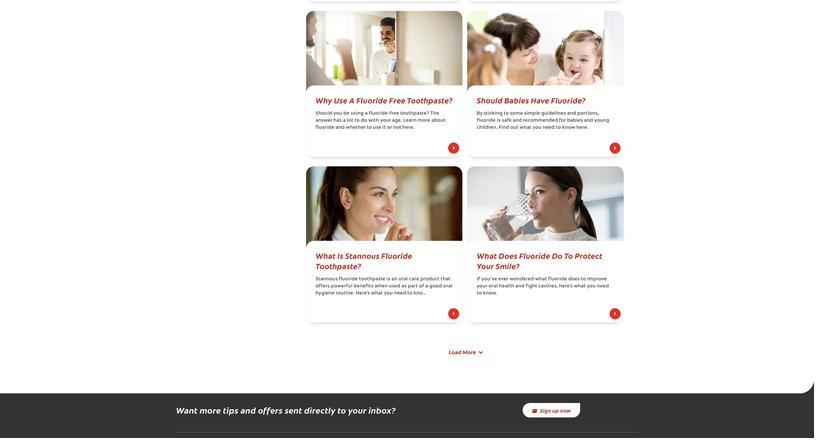 Task type: vqa. For each thing, say whether or not it's contained in the screenshot.
Terms Of Use LINK
no



Task type: locate. For each thing, give the bounding box(es) containing it.
your inside if you've ever wondered what fluoride does to improve your oral health and fight cavities, here's what you need to know.
[[477, 284, 488, 289]]

why
[[316, 95, 332, 105]]

the
[[431, 111, 440, 116]]

2 horizontal spatial your
[[477, 284, 488, 289]]

fluoride up the powerful
[[339, 277, 358, 282]]

0 vertical spatial stannous
[[346, 250, 380, 261]]

stannous inside stannous fluoride toothpaste is an oral care product that offers powerful benefits when used as part of a good oral hygiene routine. here's what you need to kno...
[[316, 277, 338, 282]]

and inside if you've ever wondered what fluoride does to improve your oral health and fight cavities, here's what you need to know.
[[516, 284, 525, 289]]

free
[[390, 95, 406, 105]]

your
[[381, 118, 391, 123], [477, 284, 488, 289], [349, 404, 367, 416]]

a right of
[[426, 284, 429, 289]]

simple
[[525, 111, 541, 116]]

oral down that
[[444, 284, 453, 289]]

0 horizontal spatial more
[[200, 404, 221, 416]]

fluoride for stannous
[[382, 250, 413, 261]]

whether
[[346, 125, 366, 130]]

when
[[375, 284, 388, 289]]

1 vertical spatial stannous
[[316, 277, 338, 282]]

oral up know.
[[489, 284, 498, 289]]

is
[[338, 250, 344, 261]]

cavities,
[[539, 284, 558, 289]]

should for should babies have fluoride?
[[477, 95, 503, 105]]

0 vertical spatial is
[[497, 118, 501, 123]]

do
[[552, 250, 563, 261]]

safe
[[502, 118, 512, 123]]

0 vertical spatial toothpaste?
[[407, 95, 453, 105]]

oral up the "as"
[[399, 277, 408, 282]]

sticking
[[484, 111, 503, 116]]

0 vertical spatial your
[[381, 118, 391, 123]]

and down some
[[513, 118, 522, 123]]

1 horizontal spatial a
[[365, 111, 368, 116]]

to
[[504, 111, 509, 116], [355, 118, 360, 123], [367, 125, 372, 130], [557, 125, 562, 130], [582, 277, 587, 282], [408, 291, 413, 296], [477, 291, 482, 296], [338, 404, 347, 416]]

1 horizontal spatial here.
[[577, 125, 589, 130]]

fluoride up children. at the top of the page
[[477, 118, 496, 123]]

0 horizontal spatial what
[[316, 250, 336, 261]]

1 horizontal spatial what
[[477, 250, 497, 261]]

here. down learn
[[403, 125, 415, 130]]

offers left sent
[[258, 404, 283, 416]]

need down recommended
[[543, 125, 555, 130]]

1 vertical spatial a
[[343, 118, 346, 123]]

here's
[[356, 291, 370, 296]]

0 horizontal spatial is
[[387, 277, 391, 282]]

oral inside if you've ever wondered what fluoride does to improve your oral health and fight cavities, here's what you need to know.
[[489, 284, 498, 289]]

and down has
[[336, 125, 345, 130]]

is
[[497, 118, 501, 123], [387, 277, 391, 282]]

what down when
[[371, 291, 383, 296]]

fluoride up an
[[382, 250, 413, 261]]

1 vertical spatial offers
[[258, 404, 283, 416]]

sign up now link
[[523, 403, 581, 418]]

1 vertical spatial need
[[598, 284, 610, 289]]

1 what from the left
[[316, 250, 336, 261]]

is inside stannous fluoride toothpaste is an oral care product that offers powerful benefits when used as part of a good oral hygiene routine. here's what you need to kno...
[[387, 277, 391, 282]]

footer containing why use a fluoride free toothpaste?
[[301, 0, 629, 367]]

1 horizontal spatial stannous
[[346, 250, 380, 261]]

a left "lot"
[[343, 118, 346, 123]]

to left use
[[367, 125, 372, 130]]

do
[[361, 118, 368, 123]]

stannous inside what is stannous fluoride toothpaste?
[[346, 250, 380, 261]]

fluoride?
[[552, 95, 586, 105]]

sign
[[540, 407, 552, 414]]

1 horizontal spatial need
[[543, 125, 555, 130]]

toothpaste? up the powerful
[[316, 260, 362, 271]]

toothpaste?
[[407, 95, 453, 105], [316, 260, 362, 271]]

1 horizontal spatial is
[[497, 118, 501, 123]]

1 vertical spatial is
[[387, 277, 391, 282]]

2 what from the left
[[477, 250, 497, 261]]

ever
[[499, 277, 509, 282]]

1 horizontal spatial toothpaste?
[[407, 95, 453, 105]]

what down the does
[[574, 284, 586, 289]]

and up babies
[[568, 111, 577, 116]]

offers
[[316, 284, 330, 289], [258, 404, 283, 416]]

your up the "it"
[[381, 118, 391, 123]]

what for what does fluoride do to protect your smile?
[[477, 250, 497, 261]]

a
[[365, 111, 368, 116], [343, 118, 346, 123], [426, 284, 429, 289]]

out
[[511, 125, 519, 130]]

use
[[334, 95, 348, 105]]

what right out on the top right of page
[[520, 125, 532, 130]]

your left 'inbox?'
[[349, 404, 367, 416]]

1 vertical spatial should
[[316, 111, 333, 116]]

0 vertical spatial offers
[[316, 284, 330, 289]]

2 horizontal spatial oral
[[489, 284, 498, 289]]

2 vertical spatial a
[[426, 284, 429, 289]]

more inside the should you be using a fluoride-free toothpaste? the answer has a lot to do with your age. learn more about fluoride and whether to use it or not here.
[[418, 118, 431, 123]]

stannous up hygiene
[[316, 277, 338, 282]]

0 horizontal spatial oral
[[399, 277, 408, 282]]

offers up hygiene
[[316, 284, 330, 289]]

0 vertical spatial should
[[477, 95, 503, 105]]

wondered
[[510, 277, 534, 282]]

1 horizontal spatial your
[[381, 118, 391, 123]]

stannous right is
[[346, 250, 380, 261]]

should up sticking
[[477, 95, 503, 105]]

to left know.
[[477, 291, 482, 296]]

inbox?
[[369, 404, 396, 416]]

need inside by sticking to some simple guidelines and portions, fluoride is safe and recommended for babies and young children. find out what you need to know here.
[[543, 125, 555, 130]]

you inside by sticking to some simple guidelines and portions, fluoride is safe and recommended for babies and young children. find out what you need to know here.
[[533, 125, 542, 130]]

need down improve
[[598, 284, 610, 289]]

0 horizontal spatial need
[[395, 291, 407, 296]]

to down for
[[557, 125, 562, 130]]

1 horizontal spatial more
[[418, 118, 431, 123]]

hygiene
[[316, 291, 335, 296]]

more left tips
[[200, 404, 221, 416]]

2 here. from the left
[[577, 125, 589, 130]]

what
[[316, 250, 336, 261], [477, 250, 497, 261]]

you up has
[[334, 111, 343, 116]]

know.
[[484, 291, 498, 296]]

want more tips and offers sent directly to your inbox?
[[176, 404, 396, 416]]

want
[[176, 404, 198, 416]]

0 vertical spatial more
[[418, 118, 431, 123]]

0 vertical spatial need
[[543, 125, 555, 130]]

and down portions,
[[585, 118, 594, 123]]

2 vertical spatial your
[[349, 404, 367, 416]]

here. down babies
[[577, 125, 589, 130]]

now
[[561, 407, 572, 414]]

you down used
[[385, 291, 393, 296]]

need down the "as"
[[395, 291, 407, 296]]

0 horizontal spatial toothpaste?
[[316, 260, 362, 271]]

it
[[383, 125, 386, 130]]

more
[[418, 118, 431, 123], [200, 404, 221, 416]]

1 horizontal spatial should
[[477, 95, 503, 105]]

fluoride
[[477, 118, 496, 123], [316, 125, 335, 130], [339, 277, 358, 282], [549, 277, 568, 282]]

benefits
[[354, 284, 374, 289]]

more down toothpaste? on the top
[[418, 118, 431, 123]]

2 horizontal spatial need
[[598, 284, 610, 289]]

1 horizontal spatial offers
[[316, 284, 330, 289]]

stannous
[[346, 250, 380, 261], [316, 277, 338, 282]]

age.
[[392, 118, 403, 123]]

a inside stannous fluoride toothpaste is an oral care product that offers powerful benefits when used as part of a good oral hygiene routine. here's what you need to kno...
[[426, 284, 429, 289]]

what left does
[[477, 250, 497, 261]]

what inside what does fluoride do to protect your smile?
[[477, 250, 497, 261]]

to
[[565, 250, 574, 261]]

rounded corner image
[[801, 379, 815, 394]]

oral
[[399, 277, 408, 282], [444, 284, 453, 289], [489, 284, 498, 289]]

should inside the should you be using a fluoride-free toothpaste? the answer has a lot to do with your age. learn more about fluoride and whether to use it or not here.
[[316, 111, 333, 116]]

0 horizontal spatial stannous
[[316, 277, 338, 282]]

here.
[[403, 125, 415, 130], [577, 125, 589, 130]]

what
[[520, 125, 532, 130], [536, 277, 548, 282], [574, 284, 586, 289], [371, 291, 383, 296]]

fluoride inside if you've ever wondered what fluoride does to improve your oral health and fight cavities, here's what you need to know.
[[549, 277, 568, 282]]

your
[[477, 260, 494, 271]]

2 vertical spatial need
[[395, 291, 407, 296]]

for
[[560, 118, 566, 123]]

routine.
[[336, 291, 355, 296]]

0 horizontal spatial should
[[316, 111, 333, 116]]

a up do
[[365, 111, 368, 116]]

using
[[351, 111, 364, 116]]

answer
[[316, 118, 333, 123]]

you
[[334, 111, 343, 116], [533, 125, 542, 130], [588, 284, 596, 289], [385, 291, 393, 296]]

fluoride up the fluoride-
[[357, 95, 388, 105]]

fluoride
[[357, 95, 388, 105], [382, 250, 413, 261], [520, 250, 551, 261]]

2 horizontal spatial a
[[426, 284, 429, 289]]

need inside stannous fluoride toothpaste is an oral care product that offers powerful benefits when used as part of a good oral hygiene routine. here's what you need to kno...
[[395, 291, 407, 296]]

what is stannous fluoride toothpaste?
[[316, 250, 413, 271]]

to right 'directly'
[[338, 404, 347, 416]]

toothpaste? up the
[[407, 95, 453, 105]]

should
[[477, 95, 503, 105], [316, 111, 333, 116]]

fluoride left do
[[520, 250, 551, 261]]

fluoride up the here's
[[549, 277, 568, 282]]

0 horizontal spatial here.
[[403, 125, 415, 130]]

you inside the should you be using a fluoride-free toothpaste? the answer has a lot to do with your age. learn more about fluoride and whether to use it or not here.
[[334, 111, 343, 116]]

and
[[568, 111, 577, 116], [513, 118, 522, 123], [585, 118, 594, 123], [336, 125, 345, 130], [516, 284, 525, 289], [241, 404, 256, 416]]

what up cavities,
[[536, 277, 548, 282]]

sign up now
[[540, 407, 572, 414]]

you down recommended
[[533, 125, 542, 130]]

and down wondered
[[516, 284, 525, 289]]

by
[[477, 111, 483, 116]]

is left safe
[[497, 118, 501, 123]]

stannous fluoride toothpaste is an oral care product that offers powerful benefits when used as part of a good oral hygiene routine. here's what you need to kno...
[[316, 277, 453, 296]]

fluoride down answer
[[316, 125, 335, 130]]

fluoride inside what is stannous fluoride toothpaste?
[[382, 250, 413, 261]]

1 here. from the left
[[403, 125, 415, 130]]

what inside what is stannous fluoride toothpaste?
[[316, 250, 336, 261]]

directly
[[305, 404, 336, 416]]

offers inside stannous fluoride toothpaste is an oral care product that offers powerful benefits when used as part of a good oral hygiene routine. here's what you need to kno...
[[316, 284, 330, 289]]

footer
[[301, 0, 629, 367]]

or
[[387, 125, 392, 130]]

is left an
[[387, 277, 391, 282]]

what left is
[[316, 250, 336, 261]]

guidelines
[[542, 111, 566, 116]]

to down part
[[408, 291, 413, 296]]

1 vertical spatial your
[[477, 284, 488, 289]]

1 vertical spatial toothpaste?
[[316, 260, 362, 271]]

should up answer
[[316, 111, 333, 116]]

your down 'if'
[[477, 284, 488, 289]]

you down improve
[[588, 284, 596, 289]]

1 vertical spatial more
[[200, 404, 221, 416]]

and right tips
[[241, 404, 256, 416]]

learn
[[404, 118, 417, 123]]

free
[[390, 111, 399, 116]]



Task type: describe. For each thing, give the bounding box(es) containing it.
an
[[392, 277, 398, 282]]

powerful
[[331, 284, 353, 289]]

load
[[449, 348, 462, 356]]

to inside stannous fluoride toothpaste is an oral care product that offers powerful benefits when used as part of a good oral hygiene routine. here's what you need to kno...
[[408, 291, 413, 296]]

toothpaste?
[[401, 111, 430, 116]]

fluoride inside stannous fluoride toothpaste is an oral care product that offers powerful benefits when used as part of a good oral hygiene routine. here's what you need to kno...
[[339, 277, 358, 282]]

up
[[553, 407, 559, 414]]

you inside stannous fluoride toothpaste is an oral care product that offers powerful benefits when used as part of a good oral hygiene routine. here's what you need to kno...
[[385, 291, 393, 296]]

toothpaste
[[359, 277, 386, 282]]

to left do
[[355, 118, 360, 123]]

fluoride inside what does fluoride do to protect your smile?
[[520, 250, 551, 261]]

improve
[[588, 277, 608, 282]]

load more button
[[441, 345, 489, 359]]

load more
[[449, 348, 476, 356]]

know
[[563, 125, 576, 130]]

fluoride inside the should you be using a fluoride-free toothpaste? the answer has a lot to do with your age. learn more about fluoride and whether to use it or not here.
[[316, 125, 335, 130]]

here's
[[560, 284, 573, 289]]

why use a fluoride free toothpaste?
[[316, 95, 453, 105]]

some
[[511, 111, 523, 116]]

health
[[500, 284, 515, 289]]

sent
[[285, 404, 303, 416]]

protect
[[575, 250, 603, 261]]

does
[[499, 250, 518, 261]]

is inside by sticking to some simple guidelines and portions, fluoride is safe and recommended for babies and young children. find out what you need to know here.
[[497, 118, 501, 123]]

fluoride-
[[369, 111, 390, 116]]

as
[[402, 284, 407, 289]]

you've
[[482, 277, 498, 282]]

what inside stannous fluoride toothpaste is an oral care product that offers powerful benefits when used as part of a good oral hygiene routine. here's what you need to kno...
[[371, 291, 383, 296]]

about
[[432, 118, 446, 123]]

good
[[430, 284, 442, 289]]

be
[[344, 111, 350, 116]]

used
[[389, 284, 401, 289]]

care
[[409, 277, 420, 282]]

what for what is stannous fluoride toothpaste?
[[316, 250, 336, 261]]

what does fluoride do to protect your smile?
[[477, 250, 603, 271]]

toothpaste? inside what is stannous fluoride toothpaste?
[[316, 260, 362, 271]]

here. inside by sticking to some simple guidelines and portions, fluoride is safe and recommended for babies and young children. find out what you need to know here.
[[577, 125, 589, 130]]

of
[[419, 284, 425, 289]]

use
[[373, 125, 382, 130]]

what inside by sticking to some simple guidelines and portions, fluoride is safe and recommended for babies and young children. find out what you need to know here.
[[520, 125, 532, 130]]

that
[[441, 277, 451, 282]]

have
[[531, 95, 550, 105]]

0 vertical spatial a
[[365, 111, 368, 116]]

to right the does
[[582, 277, 587, 282]]

recommended
[[524, 118, 558, 123]]

has
[[334, 118, 342, 123]]

tips
[[223, 404, 239, 416]]

fluoride inside by sticking to some simple guidelines and portions, fluoride is safe and recommended for babies and young children. find out what you need to know here.
[[477, 118, 496, 123]]

0 horizontal spatial offers
[[258, 404, 283, 416]]

by sticking to some simple guidelines and portions, fluoride is safe and recommended for babies and young children. find out what you need to know here.
[[477, 111, 610, 130]]

a
[[350, 95, 355, 105]]

should you be using a fluoride-free toothpaste? the answer has a lot to do with your age. learn more about fluoride and whether to use it or not here.
[[316, 111, 446, 130]]

with
[[369, 118, 379, 123]]

smile?
[[496, 260, 520, 271]]

fight
[[526, 284, 538, 289]]

children.
[[477, 125, 498, 130]]

to up safe
[[504, 111, 509, 116]]

not
[[394, 125, 402, 130]]

babies
[[568, 118, 583, 123]]

if
[[477, 277, 481, 282]]

0 horizontal spatial your
[[349, 404, 367, 416]]

if you've ever wondered what fluoride does to improve your oral health and fight cavities, here's what you need to know.
[[477, 277, 610, 296]]

should for should you be using a fluoride-free toothpaste? the answer has a lot to do with your age. learn more about fluoride and whether to use it or not here.
[[316, 111, 333, 116]]

find
[[499, 125, 510, 130]]

1 horizontal spatial oral
[[444, 284, 453, 289]]

and inside the should you be using a fluoride-free toothpaste? the answer has a lot to do with your age. learn more about fluoride and whether to use it or not here.
[[336, 125, 345, 130]]

your inside the should you be using a fluoride-free toothpaste? the answer has a lot to do with your age. learn more about fluoride and whether to use it or not here.
[[381, 118, 391, 123]]

does
[[569, 277, 580, 282]]

should babies have fluoride?
[[477, 95, 586, 105]]

lot
[[347, 118, 354, 123]]

need inside if you've ever wondered what fluoride does to improve your oral health and fight cavities, here's what you need to know.
[[598, 284, 610, 289]]

kno...
[[414, 291, 427, 296]]

fluoride for a
[[357, 95, 388, 105]]

you inside if you've ever wondered what fluoride does to improve your oral health and fight cavities, here's what you need to know.
[[588, 284, 596, 289]]

here. inside the should you be using a fluoride-free toothpaste? the answer has a lot to do with your age. learn more about fluoride and whether to use it or not here.
[[403, 125, 415, 130]]

0 horizontal spatial a
[[343, 118, 346, 123]]

portions,
[[578, 111, 600, 116]]

more
[[463, 348, 476, 356]]

part
[[408, 284, 418, 289]]

babies
[[505, 95, 530, 105]]

product
[[421, 277, 440, 282]]

young
[[595, 118, 610, 123]]



